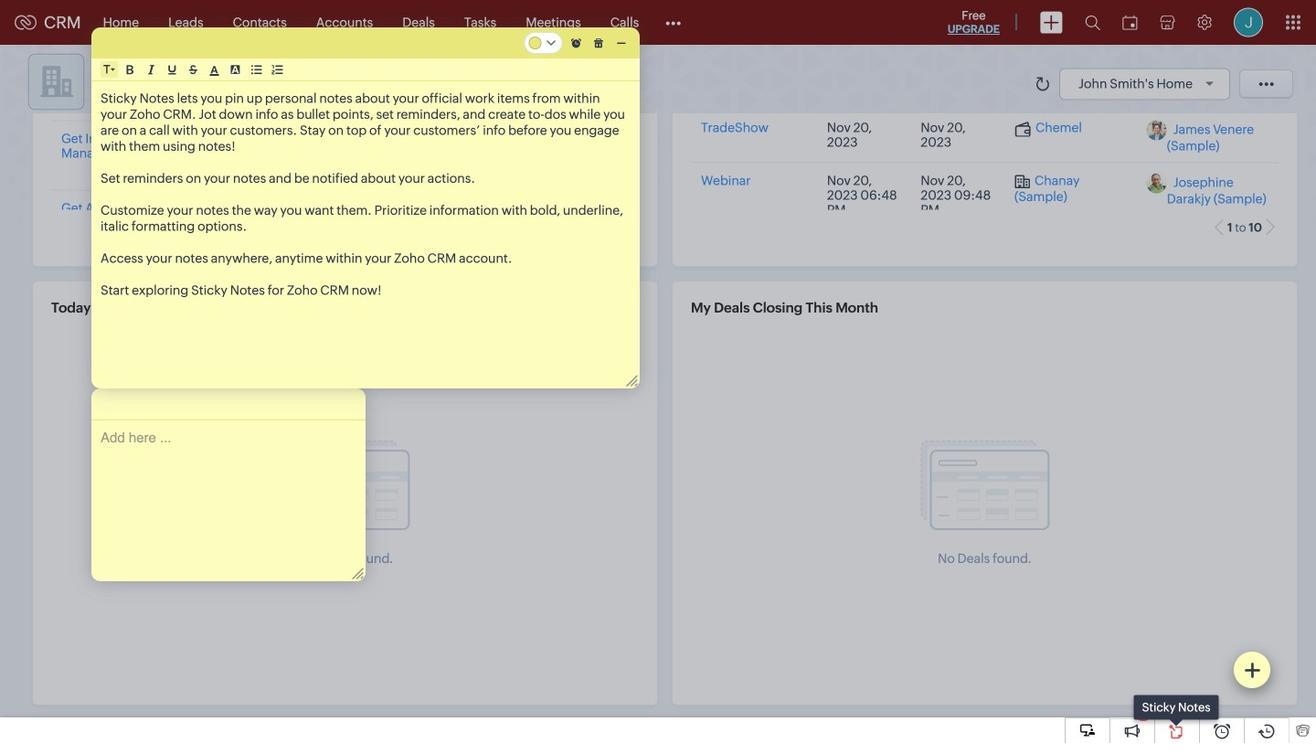 Task type: vqa. For each thing, say whether or not it's contained in the screenshot.
Profile element
yes



Task type: describe. For each thing, give the bounding box(es) containing it.
minimize image
[[617, 42, 626, 44]]

search element
[[1074, 0, 1112, 45]]

create menu element
[[1029, 0, 1074, 44]]

reminder image
[[571, 38, 581, 48]]

create new sticky note image
[[1244, 662, 1261, 678]]

profile element
[[1223, 0, 1274, 44]]

create menu image
[[1040, 11, 1063, 33]]



Task type: locate. For each thing, give the bounding box(es) containing it.
search image
[[1085, 15, 1101, 30]]

None field
[[103, 62, 115, 77]]

profile image
[[1234, 8, 1263, 37]]

calendar image
[[1123, 15, 1138, 30]]

logo image
[[15, 15, 37, 30]]

delete image
[[594, 38, 604, 48]]



